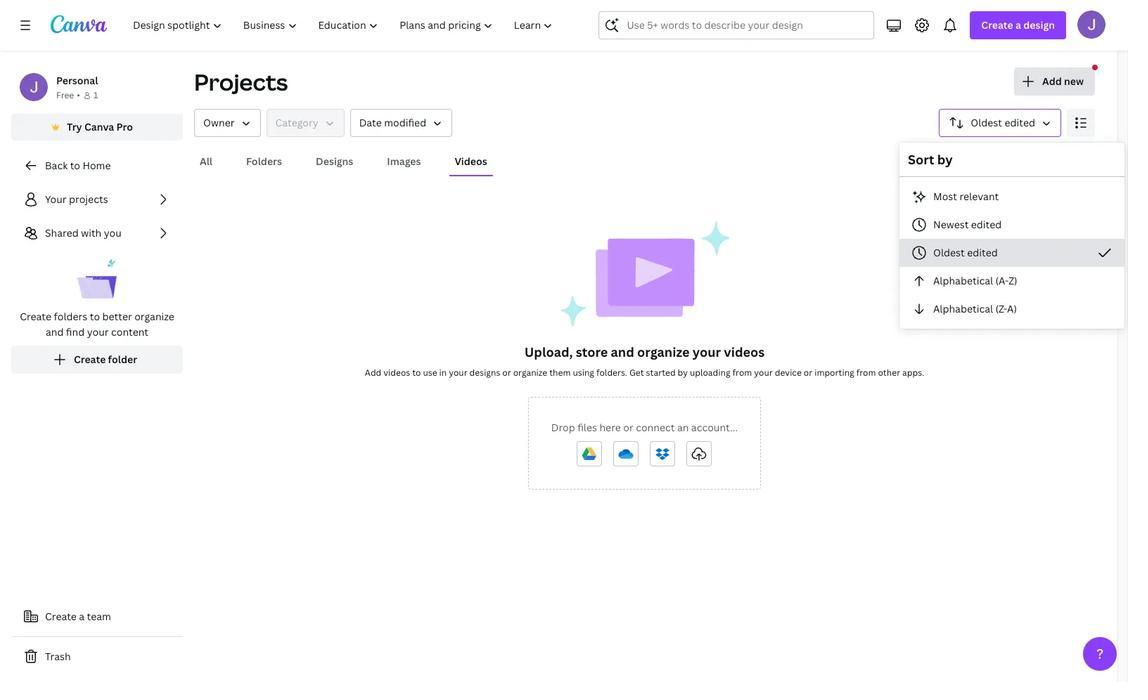 Task type: vqa. For each thing, say whether or not it's contained in the screenshot.
the Try Canva Pro button
yes



Task type: describe. For each thing, give the bounding box(es) containing it.
drop files here or connect an account...
[[551, 421, 738, 435]]

oldest edited inside button
[[933, 246, 998, 259]]

a)
[[1007, 302, 1017, 316]]

all button
[[194, 148, 218, 175]]

0 horizontal spatial or
[[502, 367, 511, 379]]

newest edited button
[[899, 211, 1124, 239]]

alphabetical (z-a) button
[[899, 295, 1124, 323]]

shared with you
[[45, 226, 121, 240]]

images
[[387, 155, 421, 168]]

1 vertical spatial videos
[[383, 367, 410, 379]]

alphabetical (z-a) option
[[899, 295, 1124, 323]]

category
[[275, 116, 318, 129]]

back to home link
[[11, 152, 183, 180]]

Search search field
[[627, 12, 846, 39]]

your projects
[[45, 193, 108, 206]]

alphabetical for alphabetical (z-a)
[[933, 302, 993, 316]]

back
[[45, 159, 68, 172]]

to inside create folders to better organize and find your content
[[90, 310, 100, 323]]

most relevant
[[933, 190, 999, 203]]

oldest edited option
[[899, 239, 1124, 267]]

a for team
[[79, 610, 84, 624]]

folders
[[246, 155, 282, 168]]

create for create a team
[[45, 610, 77, 624]]

device
[[775, 367, 802, 379]]

create for create a design
[[981, 18, 1013, 32]]

upload, store and organize your videos add videos to use in your designs or organize them using folders. get started by uploading from your device or importing from other apps.
[[365, 344, 924, 379]]

shared with you link
[[11, 219, 183, 248]]

try canva pro button
[[11, 114, 183, 141]]

your inside create folders to better organize and find your content
[[87, 326, 109, 339]]

alphabetical (a-z) option
[[899, 267, 1124, 295]]

alphabetical (z-a)
[[933, 302, 1017, 316]]

alphabetical for alphabetical (a-z)
[[933, 274, 993, 288]]

edited for oldest edited option
[[967, 246, 998, 259]]

1 horizontal spatial organize
[[513, 367, 547, 379]]

modified
[[384, 116, 426, 129]]

your projects link
[[11, 186, 183, 214]]

them
[[549, 367, 571, 379]]

home
[[83, 159, 111, 172]]

your left device
[[754, 367, 773, 379]]

try canva pro
[[67, 120, 133, 134]]

new
[[1064, 75, 1084, 88]]

trash link
[[11, 643, 183, 672]]

find
[[66, 326, 85, 339]]

create a design button
[[970, 11, 1066, 39]]

(a-
[[995, 274, 1009, 288]]

date
[[359, 116, 382, 129]]

•
[[77, 89, 80, 101]]

importing
[[814, 367, 854, 379]]

alphabetical (a-z) button
[[899, 267, 1124, 295]]

other
[[878, 367, 900, 379]]

alphabetical (a-z)
[[933, 274, 1017, 288]]

owner
[[203, 116, 235, 129]]

oldest edited button
[[899, 239, 1124, 267]]

newest
[[933, 218, 969, 231]]

z)
[[1009, 274, 1017, 288]]

here
[[599, 421, 621, 435]]

Category button
[[266, 109, 344, 137]]

back to home
[[45, 159, 111, 172]]

folders
[[54, 310, 87, 323]]

oldest inside "sort by" button
[[971, 116, 1002, 129]]

create a team
[[45, 610, 111, 624]]

most relevant option
[[899, 183, 1124, 211]]

upload,
[[524, 344, 573, 361]]

oldest edited inside "sort by" button
[[971, 116, 1035, 129]]

drop
[[551, 421, 575, 435]]

add inside upload, store and organize your videos add videos to use in your designs or organize them using folders. get started by uploading from your device or importing from other apps.
[[365, 367, 381, 379]]

you
[[104, 226, 121, 240]]

videos
[[455, 155, 487, 168]]

to inside upload, store and organize your videos add videos to use in your designs or organize them using folders. get started by uploading from your device or importing from other apps.
[[412, 367, 421, 379]]

get
[[629, 367, 644, 379]]

Sort by button
[[939, 109, 1061, 137]]

and inside upload, store and organize your videos add videos to use in your designs or organize them using folders. get started by uploading from your device or importing from other apps.
[[611, 344, 634, 361]]

oldest inside oldest edited button
[[933, 246, 965, 259]]

sort
[[908, 151, 934, 168]]

pro
[[116, 120, 133, 134]]

uploading
[[690, 367, 730, 379]]

1 from from the left
[[732, 367, 752, 379]]

free
[[56, 89, 74, 101]]

free •
[[56, 89, 80, 101]]

list containing your projects
[[11, 186, 183, 374]]

sort by
[[908, 151, 953, 168]]

content
[[111, 326, 148, 339]]



Task type: locate. For each thing, give the bounding box(es) containing it.
edited inside "sort by" button
[[1005, 116, 1035, 129]]

1 horizontal spatial oldest
[[971, 116, 1002, 129]]

your right in
[[449, 367, 467, 379]]

1 vertical spatial organize
[[637, 344, 690, 361]]

or right the here
[[623, 421, 633, 435]]

1 horizontal spatial to
[[90, 310, 100, 323]]

a left team
[[79, 610, 84, 624]]

projects
[[194, 67, 288, 97]]

oldest edited
[[971, 116, 1035, 129], [933, 246, 998, 259]]

organize down upload,
[[513, 367, 547, 379]]

2 horizontal spatial organize
[[637, 344, 690, 361]]

create for create folder
[[74, 353, 106, 366]]

newest edited option
[[899, 211, 1124, 239]]

by right sort
[[937, 151, 953, 168]]

0 vertical spatial a
[[1016, 18, 1021, 32]]

or
[[502, 367, 511, 379], [804, 367, 812, 379], [623, 421, 633, 435]]

create down find
[[74, 353, 106, 366]]

0 vertical spatial edited
[[1005, 116, 1035, 129]]

using
[[573, 367, 594, 379]]

add inside "dropdown button"
[[1042, 75, 1062, 88]]

1 alphabetical from the top
[[933, 274, 993, 288]]

design
[[1023, 18, 1055, 32]]

1 horizontal spatial a
[[1016, 18, 1021, 32]]

create inside create folders to better organize and find your content
[[20, 310, 51, 323]]

None search field
[[599, 11, 874, 39]]

1 vertical spatial a
[[79, 610, 84, 624]]

and inside create folders to better organize and find your content
[[46, 326, 64, 339]]

create left design
[[981, 18, 1013, 32]]

organize inside create folders to better organize and find your content
[[134, 310, 174, 323]]

by right started
[[678, 367, 688, 379]]

oldest edited down newest edited
[[933, 246, 998, 259]]

to left use
[[412, 367, 421, 379]]

date modified
[[359, 116, 426, 129]]

add new button
[[1014, 68, 1095, 96]]

2 horizontal spatial to
[[412, 367, 421, 379]]

organize
[[134, 310, 174, 323], [637, 344, 690, 361], [513, 367, 547, 379]]

create a design
[[981, 18, 1055, 32]]

create
[[981, 18, 1013, 32], [20, 310, 51, 323], [74, 353, 106, 366], [45, 610, 77, 624]]

edited down add new "dropdown button"
[[1005, 116, 1035, 129]]

0 horizontal spatial add
[[365, 367, 381, 379]]

and up folders.
[[611, 344, 634, 361]]

designs
[[469, 367, 500, 379]]

most relevant button
[[899, 183, 1124, 211]]

connect
[[636, 421, 675, 435]]

0 horizontal spatial organize
[[134, 310, 174, 323]]

edited for newest edited option at the top right
[[971, 218, 1002, 231]]

a for design
[[1016, 18, 1021, 32]]

0 horizontal spatial a
[[79, 610, 84, 624]]

all
[[200, 155, 212, 168]]

1 vertical spatial to
[[90, 310, 100, 323]]

alphabetical inside option
[[933, 302, 993, 316]]

from
[[732, 367, 752, 379], [856, 367, 876, 379]]

2 vertical spatial edited
[[967, 246, 998, 259]]

a left design
[[1016, 18, 1021, 32]]

0 horizontal spatial and
[[46, 326, 64, 339]]

personal
[[56, 74, 98, 87]]

trash
[[45, 650, 71, 664]]

or right the designs
[[502, 367, 511, 379]]

videos up uploading
[[724, 344, 765, 361]]

account...
[[691, 421, 738, 435]]

1 horizontal spatial by
[[937, 151, 953, 168]]

0 vertical spatial by
[[937, 151, 953, 168]]

1 vertical spatial by
[[678, 367, 688, 379]]

edited down relevant
[[971, 218, 1002, 231]]

from left 'other' at the right of the page
[[856, 367, 876, 379]]

to
[[70, 159, 80, 172], [90, 310, 100, 323], [412, 367, 421, 379]]

create folder
[[74, 353, 137, 366]]

1 vertical spatial oldest edited
[[933, 246, 998, 259]]

create for create folders to better organize and find your content
[[20, 310, 51, 323]]

2 horizontal spatial or
[[804, 367, 812, 379]]

1 vertical spatial oldest
[[933, 246, 965, 259]]

add left use
[[365, 367, 381, 379]]

and left find
[[46, 326, 64, 339]]

1 horizontal spatial add
[[1042, 75, 1062, 88]]

a
[[1016, 18, 1021, 32], [79, 610, 84, 624]]

create folder button
[[11, 346, 183, 374]]

1 horizontal spatial and
[[611, 344, 634, 361]]

create inside "create a design" dropdown button
[[981, 18, 1013, 32]]

0 horizontal spatial from
[[732, 367, 752, 379]]

0 vertical spatial add
[[1042, 75, 1062, 88]]

2 vertical spatial organize
[[513, 367, 547, 379]]

2 vertical spatial to
[[412, 367, 421, 379]]

most
[[933, 190, 957, 203]]

add
[[1042, 75, 1062, 88], [365, 367, 381, 379]]

in
[[439, 367, 447, 379]]

0 horizontal spatial to
[[70, 159, 80, 172]]

your
[[87, 326, 109, 339], [692, 344, 721, 361], [449, 367, 467, 379], [754, 367, 773, 379]]

0 horizontal spatial by
[[678, 367, 688, 379]]

edited
[[1005, 116, 1035, 129], [971, 218, 1002, 231], [967, 246, 998, 259]]

2 alphabetical from the top
[[933, 302, 993, 316]]

try
[[67, 120, 82, 134]]

alphabetical down alphabetical (a-z)
[[933, 302, 993, 316]]

1 vertical spatial edited
[[971, 218, 1002, 231]]

files
[[577, 421, 597, 435]]

apps.
[[902, 367, 924, 379]]

2 from from the left
[[856, 367, 876, 379]]

alphabetical inside option
[[933, 274, 993, 288]]

canva
[[84, 120, 114, 134]]

and
[[46, 326, 64, 339], [611, 344, 634, 361]]

create left folders
[[20, 310, 51, 323]]

1 horizontal spatial from
[[856, 367, 876, 379]]

0 vertical spatial organize
[[134, 310, 174, 323]]

videos button
[[449, 148, 493, 175]]

0 vertical spatial and
[[46, 326, 64, 339]]

alphabetical
[[933, 274, 993, 288], [933, 302, 993, 316]]

folders button
[[241, 148, 288, 175]]

to left better
[[90, 310, 100, 323]]

0 vertical spatial oldest
[[971, 116, 1002, 129]]

started
[[646, 367, 676, 379]]

designs
[[316, 155, 353, 168]]

your up uploading
[[692, 344, 721, 361]]

to right back
[[70, 159, 80, 172]]

add new
[[1042, 75, 1084, 88]]

folder
[[108, 353, 137, 366]]

videos
[[724, 344, 765, 361], [383, 367, 410, 379]]

0 vertical spatial videos
[[724, 344, 765, 361]]

Date modified button
[[350, 109, 452, 137]]

create folders to better organize and find your content
[[20, 310, 174, 339]]

oldest edited down add new "dropdown button"
[[971, 116, 1035, 129]]

projects
[[69, 193, 108, 206]]

a inside the create a team button
[[79, 610, 84, 624]]

edited up alphabetical (a-z)
[[967, 246, 998, 259]]

oldest
[[971, 116, 1002, 129], [933, 246, 965, 259]]

videos left use
[[383, 367, 410, 379]]

create inside create folder button
[[74, 353, 106, 366]]

1
[[93, 89, 98, 101]]

sort by list box
[[899, 183, 1124, 323]]

your right find
[[87, 326, 109, 339]]

or right device
[[804, 367, 812, 379]]

designs button
[[310, 148, 359, 175]]

from right uploading
[[732, 367, 752, 379]]

add left new
[[1042, 75, 1062, 88]]

use
[[423, 367, 437, 379]]

1 vertical spatial add
[[365, 367, 381, 379]]

team
[[87, 610, 111, 624]]

relevant
[[960, 190, 999, 203]]

0 vertical spatial alphabetical
[[933, 274, 993, 288]]

1 horizontal spatial or
[[623, 421, 633, 435]]

shared
[[45, 226, 79, 240]]

(z-
[[995, 302, 1007, 316]]

0 vertical spatial to
[[70, 159, 80, 172]]

1 vertical spatial and
[[611, 344, 634, 361]]

better
[[102, 310, 132, 323]]

1 vertical spatial alphabetical
[[933, 302, 993, 316]]

by inside upload, store and organize your videos add videos to use in your designs or organize them using folders. get started by uploading from your device or importing from other apps.
[[678, 367, 688, 379]]

images button
[[381, 148, 427, 175]]

folders.
[[596, 367, 627, 379]]

alphabetical up alphabetical (z-a)
[[933, 274, 993, 288]]

list
[[11, 186, 183, 374]]

create inside button
[[45, 610, 77, 624]]

create a team button
[[11, 603, 183, 632]]

with
[[81, 226, 101, 240]]

Owner button
[[194, 109, 261, 137]]

jacob simon image
[[1077, 11, 1105, 39]]

0 horizontal spatial oldest
[[933, 246, 965, 259]]

organize up content
[[134, 310, 174, 323]]

by
[[937, 151, 953, 168], [678, 367, 688, 379]]

a inside "create a design" dropdown button
[[1016, 18, 1021, 32]]

your
[[45, 193, 67, 206]]

top level navigation element
[[124, 11, 565, 39]]

1 horizontal spatial videos
[[724, 344, 765, 361]]

0 horizontal spatial videos
[[383, 367, 410, 379]]

organize up started
[[637, 344, 690, 361]]

0 vertical spatial oldest edited
[[971, 116, 1035, 129]]

an
[[677, 421, 689, 435]]

store
[[576, 344, 608, 361]]

newest edited
[[933, 218, 1002, 231]]

create left team
[[45, 610, 77, 624]]



